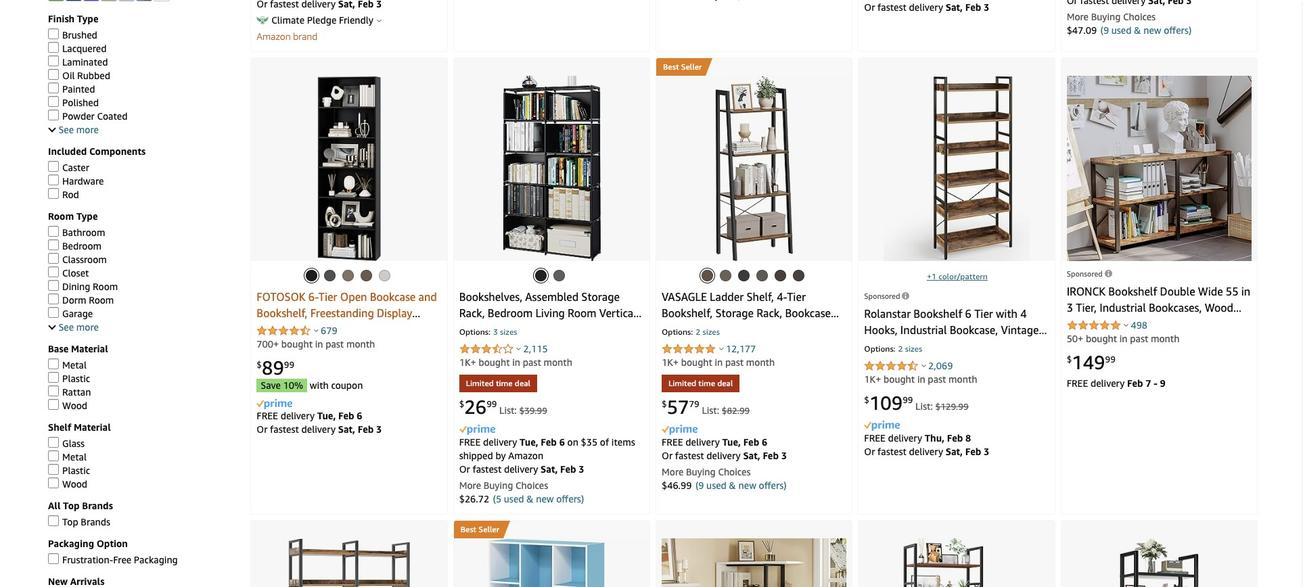 Task type: describe. For each thing, give the bounding box(es) containing it.
or inside free delivery thu, feb 8 or fastest delivery sat, feb 3
[[864, 446, 875, 457]]

1 vertical spatial or fastest delivery sat, feb 3
[[459, 463, 584, 475]]

hardware link
[[48, 175, 104, 187]]

best seller group for sponsored ad - furinno luder bookcase / book / storage , 11-cube, white/light blue image
[[454, 521, 504, 538]]

home inside ironck bookshelf double wide 55 in 3 tier, industrial bookcases, wood and metal bookshelves, book shelves for home office decor display
[[1084, 333, 1114, 347]]

bookcase,
[[950, 323, 998, 337]]

ironck bookshelf double wide 55 in 3 tier, industrial bookcases, wood and metal bookshelves, book shelves for home office decor display
[[1067, 285, 1251, 347]]

on $35 of items shipped by amazon
[[459, 436, 635, 461]]

6 inside rolanstar bookshelf 6 tier with 4 hooks, industrial bookcase, vintage storage rack with open shelves, rustic standing bookshelves metal frame display rack for living room, bedroom, rustic brown
[[965, 307, 972, 320]]

sponsored ad - furinno luder bookcase / book / storage , 11-cube, white/light blue image
[[485, 538, 619, 587]]

sponsored for rolanstar bookshelf 6 tier with 4 hooks, industrial bookcase, vintage storage rack with open shelves, rustic standing bookshelves metal frame display rack for living room, bedroom, rustic brown
[[864, 291, 900, 300]]

industrial inside ironck bookshelf double wide 55 in 3 tier, industrial bookcases, wood and metal bookshelves, book shelves for home office decor display
[[1100, 301, 1146, 314]]

& inside more buying choices $47.09 (9 used & new offers)
[[1134, 25, 1141, 36]]

free
[[113, 555, 131, 566]]

0 vertical spatial free delivery tue, feb 6 element
[[257, 410, 362, 422]]

with right 10%
[[310, 379, 329, 391]]

checkbox image for second metal link from the bottom
[[48, 359, 59, 370]]

2 horizontal spatial tue,
[[722, 436, 741, 448]]

buying for 57
[[686, 466, 716, 477]]

by
[[496, 450, 506, 461]]

kitchen,
[[729, 339, 769, 352]]

checkbox image for wood "link" corresponding to rattan
[[48, 400, 59, 410]]

classroom
[[62, 254, 107, 266]]

3 sizes link
[[491, 327, 520, 340]]

popover image inside climate pledge friendly button
[[377, 19, 382, 22]]

finish
[[48, 13, 75, 25]]

0 vertical spatial brands
[[82, 500, 113, 512]]

bedroom, inside fotosok 6-tier open bookcase and bookshelf, freestanding display storage shelves tall bookcase for bedroom, living room and office, black
[[257, 339, 304, 352]]

2 for 12,177
[[696, 327, 701, 337]]

0 horizontal spatial free delivery tue, feb 6 or fastest delivery sat, feb 3
[[257, 410, 382, 435]]

and inside vasagle ladder shelf, 4-tier bookshelf, storage rack, bookcase with steel frame, for living room, home office, kitchen, bedroom, industrial style, rustic brown and black ulls44x
[[808, 355, 826, 368]]

room, inside vasagle ladder shelf, 4-tier bookshelf, storage rack, bookcase with steel frame, for living room, home office, kitchen, bedroom, industrial style, rustic brown and black ulls44x
[[799, 322, 831, 336]]

1 vertical spatial free delivery tue, feb 6 or fastest delivery sat, feb 3
[[662, 436, 787, 461]]

in for 679
[[315, 338, 323, 350]]

3 inside free delivery thu, feb 8 or fastest delivery sat, feb 3
[[984, 446, 989, 457]]

limited time deal for 26
[[466, 378, 531, 389]]

sat, inside free delivery thu, feb 8 or fastest delivery sat, feb 3
[[946, 446, 963, 457]]

498
[[1131, 319, 1148, 331]]

shelves inside fotosok 6-tier open bookcase and bookshelf, freestanding display storage shelves tall bookcase for bedroom, living room and office, black
[[298, 322, 335, 336]]

with left 4
[[996, 307, 1018, 320]]

cabinet
[[459, 322, 497, 336]]

2 horizontal spatial 1k+
[[864, 374, 881, 385]]

coated
[[97, 111, 128, 122]]

(5
[[493, 493, 502, 505]]

bookshelves, inside the 'bookshelves, assembled storage rack, bedroom living room vertical cabinet bookshelf, double row 10- grid multi-functional storage equipment (black)'
[[459, 290, 523, 304]]

classroom link
[[48, 253, 107, 266]]

for inside ironck bookshelf double wide 55 in 3 tier, industrial bookcases, wood and metal bookshelves, book shelves for home office decor display
[[1067, 333, 1081, 347]]

99 for 109
[[903, 395, 913, 406]]

wide
[[1198, 285, 1223, 298]]

free delivery feb 7 - 9
[[1067, 378, 1166, 389]]

679
[[321, 325, 337, 336]]

options: for 26
[[459, 327, 491, 337]]

bookshelf for industrial
[[1109, 285, 1157, 298]]

free delivery feb 7 - 9 element
[[1067, 378, 1166, 389]]

1 vertical spatial brands
[[81, 517, 110, 528]]

fastest inside free delivery thu, feb 8 or fastest delivery sat, feb 3
[[878, 446, 907, 457]]

fotosok 6-tier open bookcase and bookshelf, freestanding display storage shelves tall bookcase for bedroom, living room and office, black link
[[257, 290, 437, 368]]

past for 679
[[326, 338, 344, 350]]

checkbox image for classroom
[[48, 253, 59, 264]]

option
[[97, 538, 128, 550]]

room up dorm room on the left
[[93, 281, 118, 293]]

55
[[1226, 285, 1239, 298]]

brown inside rolanstar bookshelf 6 tier with 4 hooks, industrial bookcase, vintage storage rack with open shelves, rustic standing bookshelves metal frame display rack for living room, bedroom, rustic brown
[[947, 388, 978, 402]]

best for best seller link associated with sponsored ad - furinno luder bookcase / book / storage , 11-cube, white/light blue image
[[461, 524, 476, 534]]

more inside more buying choices $47.09 (9 used & new offers)
[[1067, 11, 1089, 22]]

0 vertical spatial bedroom
[[62, 241, 102, 252]]

2 for 2,069
[[898, 343, 903, 354]]

industrial inside vasagle ladder shelf, 4-tier bookshelf, storage rack, bookcase with steel frame, for living room, home office, kitchen, bedroom, industrial style, rustic brown and black ulls44x
[[662, 355, 708, 368]]

caster link
[[48, 161, 89, 174]]

2,069
[[928, 360, 953, 372]]

powder coated link
[[48, 110, 128, 122]]

frustration-free packaging link
[[48, 554, 178, 566]]

bookshelf, inside vasagle ladder shelf, 4-tier bookshelf, storage rack, bookcase with steel frame, for living room, home office, kitchen, bedroom, industrial style, rustic brown and black ulls44x
[[662, 306, 713, 320]]

checkbox image for frustration-free packaging
[[48, 554, 59, 565]]

decor
[[1148, 333, 1177, 347]]

dumos 5 tiers bookshelf, tall bookcase storage shelves organizer, classically modern book shelf for cds/movies/books, indu... image
[[1119, 538, 1199, 587]]

bookcase inside vasagle ladder shelf, 4-tier bookshelf, storage rack, bookcase with steel frame, for living room, home office, kitchen, bedroom, industrial style, rustic brown and black ulls44x
[[785, 306, 831, 320]]

1 horizontal spatial or fastest delivery sat, feb 3
[[864, 1, 989, 13]]

bedroom, inside rolanstar bookshelf 6 tier with 4 hooks, industrial bookcase, vintage storage rack with open shelves, rustic standing bookshelves metal frame display rack for living room, bedroom, rustic brown
[[864, 388, 912, 402]]

(black)
[[516, 355, 549, 368]]

storage inside vasagle ladder shelf, 4-tier bookshelf, storage rack, bookcase with steel frame, for living room, home office, kitchen, bedroom, industrial style, rustic brown and black ulls44x
[[716, 306, 754, 320]]

brand
[[293, 31, 317, 42]]

ulls44x
[[691, 371, 735, 385]]

extender expand image
[[48, 323, 56, 330]]

$129.99
[[936, 401, 969, 412]]

rustic inside vasagle ladder shelf, 4-tier bookshelf, storage rack, bookcase with steel frame, for living room, home office, kitchen, bedroom, industrial style, rustic brown and black ulls44x
[[741, 355, 771, 368]]

rack, inside the 'bookshelves, assembled storage rack, bedroom living room vertical cabinet bookshelf, double row 10- grid multi-functional storage equipment (black)'
[[459, 306, 485, 320]]

color/pattern
[[939, 271, 988, 281]]

shelf
[[48, 422, 71, 433]]

office
[[1116, 333, 1146, 347]]

$ 109 99 list: $129.99
[[864, 392, 969, 414]]

material for shelf material
[[74, 422, 111, 433]]

buying for 26
[[484, 480, 513, 491]]

9
[[1160, 378, 1166, 389]]

and inside ironck bookshelf double wide 55 in 3 tier, industrial bookcases, wood and metal bookshelves, book shelves for home office decor display
[[1067, 317, 1085, 331]]

rolanstar bookshelf 6 tier with 4 hooks, industrial bookcase, vintage storage rack with open shelves, rustic standing bookshelves metal frame display rack for living room, bedroom, rustic brown link
[[864, 307, 1047, 402]]

(9 used & new offers) link for more buying choices $46.99 (9 used & new offers)
[[696, 480, 787, 491]]

1 plastic link from the top
[[48, 372, 90, 385]]

month for 498
[[1151, 333, 1180, 344]]

rod
[[62, 189, 79, 201]]

checkbox image for bathroom link
[[48, 226, 59, 237]]

rattan link
[[48, 386, 91, 398]]

more buying choices $47.09 (9 used & new offers)
[[1067, 11, 1192, 36]]

12,177 link
[[726, 343, 756, 355]]

included
[[48, 146, 87, 157]]

display inside fotosok 6-tier open bookcase and bookshelf, freestanding display storage shelves tall bookcase for bedroom, living room and office, black
[[377, 306, 412, 320]]

tier inside vasagle ladder shelf, 4-tier bookshelf, storage rack, bookcase with steel frame, for living room, home office, kitchen, bedroom, industrial style, rustic brown and black ulls44x
[[787, 290, 806, 304]]

frame,
[[714, 322, 747, 336]]

1 horizontal spatial tue,
[[520, 436, 538, 448]]

1 vertical spatial packaging
[[134, 555, 178, 566]]

4
[[1021, 307, 1027, 320]]

offers) for 57
[[759, 480, 787, 491]]

room type
[[48, 211, 98, 222]]

steel
[[686, 322, 711, 336]]

0 vertical spatial amazon
[[257, 31, 291, 42]]

more buying choices $46.99 (9 used & new offers)
[[662, 466, 787, 491]]

base material
[[48, 343, 108, 355]]

wood for metal
[[62, 479, 87, 490]]

vertical
[[599, 306, 637, 320]]

0 horizontal spatial rack
[[906, 339, 929, 353]]

bought for 2,115
[[479, 357, 510, 368]]

for inside vasagle ladder shelf, 4-tier bookshelf, storage rack, bookcase with steel frame, for living room, home office, kitchen, bedroom, industrial style, rustic brown and black ulls44x
[[750, 322, 764, 336]]

bathroom
[[62, 227, 105, 238]]

items
[[612, 436, 635, 448]]

bookcases,
[[1149, 301, 1202, 314]]

$ for 109
[[864, 395, 869, 406]]

rod link
[[48, 188, 79, 201]]

3 inside ironck bookshelf double wide 55 in 3 tier, industrial bookcases, wood and metal bookshelves, book shelves for home office decor display
[[1067, 301, 1073, 314]]

brushed link
[[48, 29, 97, 41]]

past for 2,069
[[928, 374, 946, 385]]

with up 2,069
[[931, 339, 953, 353]]

wood inside ironck bookshelf double wide 55 in 3 tier, industrial bookcases, wood and metal bookshelves, book shelves for home office decor display
[[1205, 301, 1234, 314]]

2 plastic from the top
[[62, 465, 90, 477]]

in inside ironck bookshelf double wide 55 in 3 tier, industrial bookcases, wood and metal bookshelves, book shelves for home office decor display
[[1242, 285, 1251, 298]]

bedroom link
[[48, 240, 102, 252]]

checkbox image for garage
[[48, 308, 59, 318]]

$47.09
[[1067, 25, 1097, 36]]

checkbox image for brushed link
[[48, 29, 59, 40]]

brown inside vasagle ladder shelf, 4-tier bookshelf, storage rack, bookcase with steel frame, for living room, home office, kitchen, bedroom, industrial style, rustic brown and black ulls44x
[[774, 355, 805, 368]]

hooks,
[[864, 323, 898, 337]]

ironck
[[1067, 285, 1106, 298]]

$ 57 79 list: $82.99
[[662, 396, 750, 418]]

10-
[[615, 322, 632, 336]]

bookshelf, inside the 'bookshelves, assembled storage rack, bedroom living room vertical cabinet bookshelf, double row 10- grid multi-functional storage equipment (black)'
[[500, 322, 551, 336]]

ladder
[[710, 290, 744, 304]]

room down rod link
[[48, 211, 74, 222]]

metal inside rolanstar bookshelf 6 tier with 4 hooks, industrial bookcase, vintage storage rack with open shelves, rustic standing bookshelves metal frame display rack for living room, bedroom, rustic brown
[[1007, 356, 1035, 369]]

1 vertical spatial top
[[62, 517, 78, 528]]

checkbox image for lacquered
[[48, 42, 59, 53]]

bookshelf for bookcase,
[[914, 307, 963, 320]]

bookshelves, assembled storage rack, bedroom living room vertical cabinet bookshelf, double row 10- grid multi-functional storage equipment (black) link
[[459, 290, 642, 368]]

seller for vasagle ladder shelf, 4-tier bookshelf, storage rack, bookcase with steel frame, for living room, home office, kitchen, be... "image"
[[681, 62, 702, 72]]

amazon prime image for 2,115
[[459, 425, 495, 435]]

used for 26
[[504, 493, 524, 505]]

grid
[[459, 339, 480, 352]]

2 horizontal spatial rustic
[[915, 388, 944, 402]]

shelf material
[[48, 422, 111, 433]]

1 horizontal spatial rustic
[[864, 356, 894, 369]]

(5 used & new offers) link
[[493, 493, 584, 505]]

2 sizes link for 2,069
[[896, 343, 925, 357]]

bathroom link
[[48, 226, 105, 238]]

bookshelves
[[944, 356, 1004, 369]]

amazon inside the on $35 of items shipped by amazon
[[508, 450, 543, 461]]

options: 2 sizes for 12,177
[[662, 327, 720, 337]]

amazon brand
[[257, 31, 317, 42]]

multi-
[[483, 339, 512, 352]]

in for 498
[[1120, 333, 1128, 344]]

0 horizontal spatial tue,
[[317, 410, 336, 422]]

free inside the free delivery tue, feb 6 on $35 of items shipped by amazon element
[[459, 436, 481, 448]]

see for garage
[[58, 322, 74, 333]]

$ for 26
[[459, 399, 464, 410]]

lacquered link
[[48, 42, 107, 54]]

6 down coupon
[[357, 410, 362, 422]]

checkbox image for painted
[[48, 83, 59, 94]]

book
[[1185, 317, 1210, 331]]

time for 26
[[496, 378, 513, 389]]

best seller link for vasagle ladder shelf, 4-tier bookshelf, storage rack, bookcase with steel frame, for living room, home office, kitchen, be... "image"
[[656, 58, 852, 76]]

12,177
[[726, 343, 756, 355]]

best for vasagle ladder shelf, 4-tier bookshelf, storage rack, bookcase with steel frame, for living room, home office, kitchen, be... "image" best seller link
[[663, 62, 679, 72]]

past for 12,177
[[725, 357, 744, 368]]

99 for 89
[[284, 359, 294, 370]]

row
[[592, 322, 613, 336]]

rubbed
[[77, 70, 110, 82]]

month for 2,069
[[949, 374, 977, 385]]

oil rubbed
[[62, 70, 110, 82]]

components
[[89, 146, 146, 157]]

powder coated
[[62, 111, 128, 122]]

(9 for $46.99
[[696, 480, 704, 491]]

sponsored for ironck bookshelf double wide 55 in 3 tier, industrial bookcases, wood and metal bookshelves, book shelves for home office decor display
[[1067, 269, 1103, 278]]

700+
[[257, 338, 279, 350]]

choices for 26
[[516, 480, 548, 491]]

bought for 12,177
[[681, 357, 712, 368]]

laminated
[[62, 56, 108, 68]]

89
[[262, 356, 284, 379]]

list: for 26
[[499, 405, 517, 416]]

$ 89 99
[[257, 356, 294, 379]]

1k+ bought in past month for 57
[[662, 357, 775, 368]]

(9 for $47.09
[[1101, 25, 1109, 36]]

more for powder coated
[[76, 124, 99, 136]]

(9 used & new offers) link for more buying choices $47.09 (9 used & new offers)
[[1101, 25, 1192, 36]]

see for powder coated
[[58, 124, 74, 136]]

1k+ for 26
[[459, 357, 476, 368]]

1k+ for 57
[[662, 357, 679, 368]]

save
[[261, 379, 281, 391]]

offers) for 26
[[556, 493, 584, 505]]

free down 149
[[1067, 378, 1088, 389]]

used inside more buying choices $47.09 (9 used & new offers)
[[1112, 25, 1132, 36]]

room inside the 'bookshelves, assembled storage rack, bedroom living room vertical cabinet bookshelf, double row 10- grid multi-functional storage equipment (black)'
[[568, 306, 597, 320]]

bookshelf, inside fotosok 6-tier open bookcase and bookshelf, freestanding display storage shelves tall bookcase for bedroom, living room and office, black
[[257, 306, 308, 320]]

popover image for 12,177
[[719, 347, 724, 351]]

double inside the 'bookshelves, assembled storage rack, bedroom living room vertical cabinet bookshelf, double row 10- grid multi-functional storage equipment (black)'
[[553, 322, 589, 336]]

thu,
[[925, 432, 945, 444]]

$ 26 99 list: $39.99
[[459, 396, 547, 418]]

0 vertical spatial bookcase
[[370, 290, 416, 304]]

metal inside ironck bookshelf double wide 55 in 3 tier, industrial bookcases, wood and metal bookshelves, book shelves for home office decor display
[[1088, 317, 1116, 331]]

sizes for 57
[[703, 327, 720, 337]]

109
[[869, 392, 903, 414]]

more for garage
[[76, 322, 99, 333]]

shelf,
[[747, 290, 774, 304]]

frame
[[864, 372, 895, 385]]

choices inside more buying choices $47.09 (9 used & new offers)
[[1123, 11, 1156, 22]]

options: for 57
[[662, 327, 693, 337]]

storage inside fotosok 6-tier open bookcase and bookshelf, freestanding display storage shelves tall bookcase for bedroom, living room and office, black
[[257, 322, 295, 336]]

tier inside rolanstar bookshelf 6 tier with 4 hooks, industrial bookcase, vintage storage rack with open shelves, rustic standing bookshelves metal frame display rack for living room, bedroom, rustic brown
[[975, 307, 993, 320]]

finish type
[[48, 13, 98, 25]]



Task type: vqa. For each thing, say whether or not it's contained in the screenshot.
50+ bought in past month
yes



Task type: locate. For each thing, give the bounding box(es) containing it.
1 plastic from the top
[[62, 373, 90, 385]]

climate pledge friendly
[[272, 14, 373, 26]]

deal
[[515, 378, 531, 389], [717, 378, 733, 389]]

buying up $47.09 at the right top of the page
[[1091, 11, 1121, 22]]

1 vertical spatial best seller group
[[454, 521, 504, 538]]

149
[[1072, 351, 1105, 373]]

popover image
[[377, 19, 382, 22], [314, 329, 319, 332], [516, 347, 521, 351], [719, 347, 724, 351], [922, 364, 926, 368]]

$ inside '$ 109 99 list: $129.99'
[[864, 395, 869, 406]]

checkbox image for oil rubbed link
[[48, 69, 59, 80]]

shelves down 55
[[1213, 317, 1250, 331]]

& inside more buying choices $46.99 (9 used & new offers)
[[729, 480, 736, 491]]

see more down powder on the top of the page
[[58, 124, 99, 136]]

0 horizontal spatial 1k+
[[459, 357, 476, 368]]

0 vertical spatial sponsored button
[[1067, 269, 1112, 278]]

0 horizontal spatial best seller link
[[454, 521, 650, 538]]

room down dining room on the top of the page
[[89, 295, 114, 306]]

2 checkbox image from the top
[[48, 56, 59, 67]]

0 vertical spatial industrial
[[1100, 301, 1146, 314]]

(9 right '$46.99'
[[696, 480, 704, 491]]

1 horizontal spatial bedroom,
[[771, 339, 819, 352]]

home
[[1084, 333, 1114, 347], [662, 339, 691, 352]]

1 vertical spatial (9
[[696, 480, 704, 491]]

1 vertical spatial open
[[956, 339, 983, 353]]

tue, down $39.99
[[520, 436, 538, 448]]

choices inside 'more buying choices $26.72 (5 used & new offers)'
[[516, 480, 548, 491]]

past for 498
[[1130, 333, 1149, 344]]

checkbox image for first plastic link from the bottom of the page
[[48, 465, 59, 475]]

amazon
[[257, 31, 291, 42], [508, 450, 543, 461]]

0 vertical spatial best seller
[[663, 62, 702, 72]]

99 for 26
[[487, 399, 497, 410]]

2 vertical spatial buying
[[484, 480, 513, 491]]

free up shipped
[[459, 436, 481, 448]]

black down the 700+
[[257, 355, 283, 368]]

display for rolanstar bookshelf 6 tier with 4 hooks, industrial bookcase, vintage storage rack with open shelves, rustic standing bookshelves metal frame display rack for living room, bedroom, rustic brown
[[898, 372, 933, 385]]

checkbox image inside rod link
[[48, 188, 59, 199]]

13 checkbox image from the top
[[48, 400, 59, 410]]

offers) inside 'more buying choices $26.72 (5 used & new offers)'
[[556, 493, 584, 505]]

0 horizontal spatial amazon
[[257, 31, 291, 42]]

1 horizontal spatial best
[[663, 62, 679, 72]]

10%
[[283, 379, 303, 391]]

1 horizontal spatial &
[[729, 480, 736, 491]]

(9 inside more buying choices $46.99 (9 used & new offers)
[[696, 480, 704, 491]]

1 rack, from the left
[[459, 306, 485, 320]]

best seller for vasagle ladder shelf, 4-tier bookshelf, storage rack, bookcase with steel frame, for living room, home office, kitchen, be... "image"
[[663, 62, 702, 72]]

dorm
[[62, 295, 86, 306]]

metal down glass
[[62, 452, 87, 463]]

storage inside rolanstar bookshelf 6 tier with 4 hooks, industrial bookcase, vintage storage rack with open shelves, rustic standing bookshelves metal frame display rack for living room, bedroom, rustic brown
[[864, 339, 903, 353]]

see more for garage
[[58, 322, 99, 333]]

past down 2,115
[[523, 357, 541, 368]]

+1
[[927, 271, 937, 281]]

living inside the 'bookshelves, assembled storage rack, bedroom living room vertical cabinet bookshelf, double row 10- grid multi-functional storage equipment (black)'
[[536, 306, 565, 320]]

checkbox image inside oil rubbed link
[[48, 69, 59, 80]]

deal down style,
[[717, 378, 733, 389]]

bedroom, up $ 89 99
[[257, 339, 304, 352]]

1k+ down 'grid'
[[459, 357, 476, 368]]

99 up free delivery thu, feb 8 'element'
[[903, 395, 913, 406]]

for inside rolanstar bookshelf 6 tier with 4 hooks, industrial bookcase, vintage storage rack with open shelves, rustic standing bookshelves metal frame display rack for living room, bedroom, rustic brown
[[962, 372, 976, 385]]

top
[[63, 500, 80, 512], [62, 517, 78, 528]]

bookshelf inside rolanstar bookshelf 6 tier with 4 hooks, industrial bookcase, vintage storage rack with open shelves, rustic standing bookshelves metal frame display rack for living room, bedroom, rustic brown
[[914, 307, 963, 320]]

1 vertical spatial rack
[[936, 372, 959, 385]]

rack down 2,069
[[936, 372, 959, 385]]

2 office, from the left
[[694, 339, 726, 352]]

1 horizontal spatial home
[[1084, 333, 1114, 347]]

limited time deal link
[[459, 375, 537, 395], [662, 375, 740, 395]]

0 vertical spatial type
[[77, 13, 98, 25]]

living inside vasagle ladder shelf, 4-tier bookshelf, storage rack, bookcase with steel frame, for living room, home office, kitchen, bedroom, industrial style, rustic brown and black ulls44x
[[767, 322, 797, 336]]

(9 inside more buying choices $47.09 (9 used & new offers)
[[1101, 25, 1109, 36]]

checkbox image inside powder coated 'link'
[[48, 110, 59, 121]]

used for 57
[[707, 480, 727, 491]]

top brands
[[62, 517, 110, 528]]

12 checkbox image from the top
[[48, 554, 59, 565]]

1 vertical spatial type
[[76, 211, 98, 222]]

bookshelves, assembled storage rack, bedroom living room vertical cabinet bookshelf, double row 10- grid multi-functional storage equipment (black)
[[459, 290, 637, 368]]

options: up 'grid'
[[459, 327, 491, 337]]

1 vertical spatial buying
[[686, 466, 716, 477]]

delivery
[[909, 1, 943, 13], [1091, 378, 1125, 389], [281, 410, 315, 422], [302, 424, 336, 435], [888, 432, 922, 444], [483, 436, 517, 448], [686, 436, 720, 448], [909, 446, 943, 457], [707, 450, 741, 461], [504, 463, 538, 475]]

1 limited time deal link from the left
[[459, 375, 537, 395]]

amazon prime image
[[257, 399, 293, 409], [864, 421, 900, 431], [459, 425, 495, 435], [662, 425, 698, 435]]

glass
[[62, 438, 85, 450]]

see
[[58, 124, 74, 136], [58, 322, 74, 333]]

1 wood link from the top
[[48, 400, 87, 412]]

vasagle ladder shelf, 4-tier bookshelf, storage rack, bookcase with steel frame, for living room, home office, kitchen, be... image
[[715, 76, 793, 261]]

sponsored ad - ironck bookshelf double wide 55 in 3 tier, industrial bookcases, wood and metal bookshelves, book shelves f... image
[[1067, 76, 1252, 261]]

see more button for powder coated
[[48, 124, 99, 136]]

see right extender expand image
[[58, 124, 74, 136]]

time
[[496, 378, 513, 389], [699, 378, 715, 389]]

checkbox image down 'shelf' in the bottom left of the page
[[48, 437, 59, 448]]

best
[[663, 62, 679, 72], [461, 524, 476, 534]]

0 vertical spatial rack
[[906, 339, 929, 353]]

see right extender expand icon
[[58, 322, 74, 333]]

sponsored button for ironck
[[1067, 269, 1112, 278]]

more down powder coated 'link'
[[76, 124, 99, 136]]

9 checkbox image from the top
[[48, 437, 59, 448]]

1k+
[[459, 357, 476, 368], [662, 357, 679, 368], [864, 374, 881, 385]]

deal for 57
[[717, 378, 733, 389]]

26
[[464, 396, 487, 418]]

2 see from the top
[[58, 322, 74, 333]]

limited time deal link for 26
[[459, 375, 537, 395]]

bookshelves,
[[459, 290, 523, 304], [1119, 317, 1182, 331]]

display down standing
[[898, 372, 933, 385]]

new for 26
[[536, 493, 554, 505]]

limited for 57
[[669, 378, 696, 389]]

bookcase down 4-
[[785, 306, 831, 320]]

checkbox image for rattan link
[[48, 386, 59, 397]]

0 vertical spatial see more
[[58, 124, 99, 136]]

checkbox image for 'bedroom' link
[[48, 240, 59, 251]]

$26.72
[[459, 493, 489, 505]]

checkbox image inside bathroom link
[[48, 226, 59, 237]]

seller for sponsored ad - furinno luder bookcase / book / storage , 11-cube, white/light blue image
[[479, 524, 499, 534]]

0 horizontal spatial black
[[257, 355, 283, 368]]

0 horizontal spatial seller
[[479, 524, 499, 534]]

popover image for 679
[[314, 329, 319, 332]]

1 vertical spatial see more button
[[48, 322, 99, 333]]

1 horizontal spatial buying
[[686, 466, 716, 477]]

5 checkbox image from the top
[[48, 110, 59, 121]]

6 up bookcase,
[[965, 307, 972, 320]]

bought up $ 149 99
[[1086, 333, 1117, 344]]

sizes for 26
[[500, 327, 517, 337]]

living
[[536, 306, 565, 320], [767, 322, 797, 336], [307, 339, 336, 352], [979, 372, 1009, 385]]

bought for 2,069
[[884, 374, 915, 385]]

2 more from the top
[[76, 322, 99, 333]]

brushed
[[62, 29, 97, 41]]

sponsored button for rolanstar
[[864, 291, 910, 300]]

bookshelf down +1
[[914, 307, 963, 320]]

2 vertical spatial industrial
[[662, 355, 708, 368]]

packaging option
[[48, 538, 128, 550]]

checkbox image for wood
[[48, 478, 59, 489]]

storage up vertical
[[581, 290, 620, 304]]

best seller link for sponsored ad - furinno luder bookcase / book / storage , 11-cube, white/light blue image
[[454, 521, 650, 538]]

month for 2,115
[[544, 357, 572, 368]]

0 vertical spatial double
[[1160, 285, 1195, 298]]

10 checkbox image from the top
[[48, 359, 59, 370]]

$ for 149
[[1067, 354, 1072, 365]]

1 vertical spatial seller
[[479, 524, 499, 534]]

6 up more buying choices $46.99 (9 used & new offers)
[[762, 436, 767, 448]]

see more for powder coated
[[58, 124, 99, 136]]

tue,
[[317, 410, 336, 422], [520, 436, 538, 448], [722, 436, 741, 448]]

1 vertical spatial choices
[[718, 466, 751, 477]]

living down the 679
[[307, 339, 336, 352]]

& right $47.09 at the right top of the page
[[1134, 25, 1141, 36]]

0 horizontal spatial bedroom
[[62, 241, 102, 252]]

3 checkbox image from the top
[[48, 69, 59, 80]]

bought down multi-
[[479, 357, 510, 368]]

free down "save" at the bottom left of the page
[[257, 410, 278, 422]]

checkbox image for closet
[[48, 267, 59, 278]]

in right 55
[[1242, 285, 1251, 298]]

free delivery thu, feb 8 or fastest delivery sat, feb 3
[[864, 432, 989, 457]]

2 see more from the top
[[58, 322, 99, 333]]

$ down equipment
[[459, 399, 464, 410]]

bought down standing
[[884, 374, 915, 385]]

type
[[77, 13, 98, 25], [76, 211, 98, 222]]

open inside fotosok 6-tier open bookcase and bookshelf, freestanding display storage shelves tall bookcase for bedroom, living room and office, black
[[340, 290, 367, 304]]

limited time deal link for 57
[[662, 375, 740, 395]]

fotosok 6-tier open bookcase and bookshelf, freestanding display storage shelves tall bookcase for bedroom, living room an... image
[[317, 76, 381, 261]]

checkbox image for top brands
[[48, 516, 59, 527]]

checkbox image inside wood "link"
[[48, 400, 59, 410]]

1 vertical spatial metal link
[[48, 451, 87, 463]]

2 metal link from the top
[[48, 451, 87, 463]]

2 horizontal spatial buying
[[1091, 11, 1121, 22]]

popover image up style,
[[719, 347, 724, 351]]

7 checkbox image from the top
[[48, 294, 59, 305]]

in down popover image
[[1120, 333, 1128, 344]]

12 checkbox image from the top
[[48, 386, 59, 397]]

rack, down shelf,
[[757, 306, 782, 320]]

1 checkbox image from the top
[[48, 29, 59, 40]]

11 checkbox image from the top
[[48, 516, 59, 527]]

amazon prime image down the 26
[[459, 425, 495, 435]]

base
[[48, 343, 69, 355]]

9 checkbox image from the top
[[48, 240, 59, 251]]

1 horizontal spatial tier
[[787, 290, 806, 304]]

see more button
[[48, 124, 99, 136], [48, 322, 99, 333]]

storage down row
[[567, 339, 605, 352]]

0 vertical spatial best
[[663, 62, 679, 72]]

6-
[[308, 290, 319, 304]]

sizes up multi-
[[500, 327, 517, 337]]

1 horizontal spatial open
[[956, 339, 983, 353]]

1 horizontal spatial limited time deal
[[669, 378, 733, 389]]

month for 679
[[346, 338, 375, 350]]

$ down the 700+
[[257, 359, 262, 370]]

99 inside $ 149 99
[[1105, 354, 1116, 365]]

room, down shelves,
[[1011, 372, 1043, 385]]

0 horizontal spatial 2 sizes link
[[693, 327, 723, 340]]

0 horizontal spatial best seller
[[461, 524, 499, 534]]

99
[[1105, 354, 1116, 365], [284, 359, 294, 370], [903, 395, 913, 406], [487, 399, 497, 410]]

1 horizontal spatial list:
[[702, 405, 719, 416]]

more
[[1067, 11, 1089, 22], [662, 466, 684, 477], [459, 480, 481, 491]]

free delivery thu, feb 8 element
[[864, 432, 971, 444]]

7 checkbox image from the top
[[48, 188, 59, 199]]

buying up '$46.99'
[[686, 466, 716, 477]]

dorm room
[[62, 295, 114, 306]]

2 deal from the left
[[717, 378, 733, 389]]

checkbox image for dining room
[[48, 280, 59, 291]]

climate
[[272, 14, 305, 26]]

5 checkbox image from the top
[[48, 267, 59, 278]]

0 vertical spatial open
[[340, 290, 367, 304]]

checkbox image for second plastic link from the bottom of the page
[[48, 372, 59, 383]]

2 limited time deal from the left
[[669, 378, 733, 389]]

1 horizontal spatial best seller link
[[656, 58, 852, 76]]

0 vertical spatial 2
[[696, 327, 701, 337]]

yitahome 5-tier bookshelf, s-shaped z-shelf bookshelves and bookcase, modern freestanding multifunctional decorative stora... image
[[662, 538, 847, 587]]

bought for 679
[[281, 338, 313, 350]]

free delivery tue, feb 6 or fastest delivery sat, feb 3 down save 10% with coupon
[[257, 410, 382, 435]]

packaging
[[48, 538, 94, 550], [134, 555, 178, 566]]

coupon
[[331, 379, 363, 391]]

6 left on
[[559, 436, 565, 448]]

1 vertical spatial new
[[739, 480, 756, 491]]

wood link for rattan
[[48, 400, 87, 412]]

1 horizontal spatial time
[[699, 378, 715, 389]]

all
[[48, 500, 61, 512]]

1 see from the top
[[58, 124, 74, 136]]

type for room type
[[76, 211, 98, 222]]

79
[[689, 399, 699, 410]]

open
[[340, 290, 367, 304], [956, 339, 983, 353]]

2 rack, from the left
[[757, 306, 782, 320]]

$ inside $ 149 99
[[1067, 354, 1072, 365]]

checkbox image for dorm room
[[48, 294, 59, 305]]

2 sizes link down hooks,
[[896, 343, 925, 357]]

rattan
[[62, 387, 91, 398]]

1 vertical spatial wood
[[62, 400, 87, 412]]

0 vertical spatial buying
[[1091, 11, 1121, 22]]

home inside vasagle ladder shelf, 4-tier bookshelf, storage rack, bookcase with steel frame, for living room, home office, kitchen, bedroom, industrial style, rustic brown and black ulls44x
[[662, 339, 691, 352]]

past down 679 'link'
[[326, 338, 344, 350]]

14 checkbox image from the top
[[48, 451, 59, 462]]

checkbox image inside top brands link
[[48, 516, 59, 527]]

for up kitchen, on the right bottom of page
[[750, 322, 764, 336]]

1 limited from the left
[[466, 378, 494, 389]]

offers) inside more buying choices $46.99 (9 used & new offers)
[[759, 480, 787, 491]]

metal down shelves,
[[1007, 356, 1035, 369]]

caster
[[62, 162, 89, 174]]

free down 57
[[662, 436, 683, 448]]

0 horizontal spatial sizes
[[500, 327, 517, 337]]

1 vertical spatial brown
[[947, 388, 978, 402]]

type up bathroom
[[76, 211, 98, 222]]

0 horizontal spatial tier
[[319, 290, 337, 304]]

for up 149
[[1067, 333, 1081, 347]]

black inside vasagle ladder shelf, 4-tier bookshelf, storage rack, bookcase with steel frame, for living room, home office, kitchen, bedroom, industrial style, rustic brown and black ulls44x
[[662, 371, 688, 385]]

checkbox image
[[48, 29, 59, 40], [48, 56, 59, 67], [48, 69, 59, 80], [48, 96, 59, 107], [48, 110, 59, 121], [48, 175, 59, 186], [48, 188, 59, 199], [48, 226, 59, 237], [48, 240, 59, 251], [48, 359, 59, 370], [48, 372, 59, 383], [48, 386, 59, 397], [48, 400, 59, 410], [48, 451, 59, 462], [48, 465, 59, 475]]

1 vertical spatial bookcase
[[785, 306, 831, 320]]

industrial inside rolanstar bookshelf 6 tier with 4 hooks, industrial bookcase, vintage storage rack with open shelves, rustic standing bookshelves metal frame display rack for living room, bedroom, rustic brown
[[901, 323, 947, 337]]

1 vertical spatial plastic
[[62, 465, 90, 477]]

checkbox image inside frustration-free packaging link
[[48, 554, 59, 565]]

2 horizontal spatial tier
[[975, 307, 993, 320]]

black inside fotosok 6-tier open bookcase and bookshelf, freestanding display storage shelves tall bookcase for bedroom, living room and office, black
[[257, 355, 283, 368]]

wood for plastic
[[62, 400, 87, 412]]

0 horizontal spatial bookshelf
[[914, 307, 963, 320]]

type up brushed
[[77, 13, 98, 25]]

shelves
[[1213, 317, 1250, 331], [298, 322, 335, 336]]

2 horizontal spatial industrial
[[1100, 301, 1146, 314]]

2 checkbox image from the top
[[48, 83, 59, 94]]

material right base
[[71, 343, 108, 355]]

rack, inside vasagle ladder shelf, 4-tier bookshelf, storage rack, bookcase with steel frame, for living room, home office, kitchen, bedroom, industrial style, rustic brown and black ulls44x
[[757, 306, 782, 320]]

checkbox image for powder coated 'link'
[[48, 110, 59, 121]]

sat,
[[946, 1, 963, 13], [338, 424, 355, 435], [946, 446, 963, 457], [743, 450, 760, 461], [541, 463, 558, 475]]

1 deal from the left
[[515, 378, 531, 389]]

3 checkbox image from the top
[[48, 161, 59, 172]]

1 vertical spatial double
[[553, 322, 589, 336]]

$ for 89
[[257, 359, 262, 370]]

see more button down garage
[[48, 322, 99, 333]]

see more button for garage
[[48, 322, 99, 333]]

popover image left the 2,069 link
[[922, 364, 926, 368]]

buying
[[1091, 11, 1121, 22], [686, 466, 716, 477], [484, 480, 513, 491]]

$ inside $ 26 99 list: $39.99
[[459, 399, 464, 410]]

office, inside fotosok 6-tier open bookcase and bookshelf, freestanding display storage shelves tall bookcase for bedroom, living room and office, black
[[392, 339, 424, 352]]

for inside fotosok 6-tier open bookcase and bookshelf, freestanding display storage shelves tall bookcase for bedroom, living room and office, black
[[407, 322, 421, 336]]

2 vertical spatial bookcase
[[358, 322, 404, 336]]

new inside 'more buying choices $26.72 (5 used & new offers)'
[[536, 493, 554, 505]]

0 horizontal spatial deal
[[515, 378, 531, 389]]

checkbox image up the polished link
[[48, 83, 59, 94]]

4 checkbox image from the top
[[48, 96, 59, 107]]

1 vertical spatial free delivery tue, feb 6 element
[[662, 436, 767, 448]]

0 vertical spatial bookshelves,
[[459, 290, 523, 304]]

checkbox image for first metal link from the bottom
[[48, 451, 59, 462]]

checkbox image inside dining room link
[[48, 280, 59, 291]]

0 vertical spatial more
[[1067, 11, 1089, 22]]

dining
[[62, 281, 90, 293]]

1 limited time deal from the left
[[466, 378, 531, 389]]

1 see more button from the top
[[48, 124, 99, 136]]

0 vertical spatial options: 2 sizes
[[662, 327, 720, 337]]

sponsored ad - seventable bookshelf 6 tier with 4 hooks, 69" industrial wooden bookcase, vintage storage rack with open sh... image
[[288, 538, 410, 587]]

living inside fotosok 6-tier open bookcase and bookshelf, freestanding display storage shelves tall bookcase for bedroom, living room and office, black
[[307, 339, 336, 352]]

checkbox image left frustration-
[[48, 554, 59, 565]]

bookshelves, up decor
[[1119, 317, 1182, 331]]

0 horizontal spatial new
[[536, 493, 554, 505]]

laminated link
[[48, 56, 108, 68]]

moyipin bookshelves, assembled storage rack, bedroom living room vertical cabinet bookshelf, double row 10-grid multi-func... image
[[503, 76, 601, 261]]

office, inside vasagle ladder shelf, 4-tier bookshelf, storage rack, bookcase with steel frame, for living room, home office, kitchen, bedroom, industrial style, rustic brown and black ulls44x
[[694, 339, 726, 352]]

bookshelves, up cabinet
[[459, 290, 523, 304]]

-
[[1154, 378, 1158, 389]]

0 vertical spatial best seller link
[[656, 58, 852, 76]]

free delivery tue, feb 6 element
[[257, 410, 362, 422], [662, 436, 767, 448]]

2 see more button from the top
[[48, 322, 99, 333]]

lacquered
[[62, 43, 107, 54]]

bedroom inside the 'bookshelves, assembled storage rack, bedroom living room vertical cabinet bookshelf, double row 10- grid multi-functional storage equipment (black)'
[[488, 306, 533, 320]]

tue, down save 10% with coupon
[[317, 410, 336, 422]]

bookshelf,
[[257, 306, 308, 320], [662, 306, 713, 320], [500, 322, 551, 336]]

wood down rattan
[[62, 400, 87, 412]]

0 horizontal spatial 1k+ bought in past month
[[459, 357, 572, 368]]

0 vertical spatial best seller group
[[656, 58, 706, 76]]

time for 57
[[699, 378, 715, 389]]

0 vertical spatial top
[[63, 500, 80, 512]]

1k+ up 57
[[662, 357, 679, 368]]

bedroom up 3 sizes link
[[488, 306, 533, 320]]

popover image for 2,115
[[516, 347, 521, 351]]

2 sizes link
[[693, 327, 723, 340], [896, 343, 925, 357]]

(9 used & new offers) link right $47.09 at the right top of the page
[[1101, 25, 1192, 36]]

checkbox image for hardware link
[[48, 175, 59, 186]]

2 limited time deal link from the left
[[662, 375, 740, 395]]

list:
[[916, 401, 933, 412], [499, 405, 517, 416], [702, 405, 719, 416]]

3
[[984, 1, 989, 13], [1067, 301, 1073, 314], [493, 327, 498, 337], [376, 424, 382, 435], [984, 446, 989, 457], [781, 450, 787, 461], [579, 463, 584, 475]]

wood link
[[48, 400, 87, 412], [48, 478, 87, 490]]

checkbox image for caster
[[48, 161, 59, 172]]

wood link up all top brands
[[48, 478, 87, 490]]

on
[[567, 436, 578, 448]]

8 checkbox image from the top
[[48, 226, 59, 237]]

wood up all top brands
[[62, 479, 87, 490]]

black
[[257, 355, 283, 368], [662, 371, 688, 385]]

checkbox image down included
[[48, 161, 59, 172]]

more
[[76, 124, 99, 136], [76, 322, 99, 333]]

sponsored button up ironck
[[1067, 269, 1112, 278]]

or fastest delivery sat, feb 3 element
[[257, 0, 382, 10], [1067, 0, 1192, 6], [864, 1, 989, 13], [257, 424, 382, 435], [864, 446, 989, 457], [662, 450, 787, 461], [459, 463, 584, 475]]

free inside free delivery thu, feb 8 or fastest delivery sat, feb 3
[[864, 432, 886, 444]]

sizes up standing
[[905, 343, 922, 354]]

1 horizontal spatial 1k+ bought in past month
[[662, 357, 775, 368]]

1 horizontal spatial shelves
[[1213, 317, 1250, 331]]

99 inside $ 26 99 list: $39.99
[[487, 399, 497, 410]]

1 horizontal spatial used
[[707, 480, 727, 491]]

0 vertical spatial room,
[[799, 322, 831, 336]]

new inside more buying choices $47.09 (9 used & new offers)
[[1144, 25, 1162, 36]]

checkbox image inside the polished link
[[48, 96, 59, 107]]

& for 26
[[527, 493, 534, 505]]

list: for 109
[[916, 401, 933, 412]]

vasagle
[[662, 290, 707, 304]]

yoobure 5 tier bookshelf - tall book shelf modern bookcase for cds/movies/books, rustic book case industrial bookshelves b... image
[[902, 538, 1011, 587]]

0 horizontal spatial time
[[496, 378, 513, 389]]

1 horizontal spatial limited time deal link
[[662, 375, 740, 395]]

shelves inside ironck bookshelf double wide 55 in 3 tier, industrial bookcases, wood and metal bookshelves, book shelves for home office decor display
[[1213, 317, 1250, 331]]

2 horizontal spatial list:
[[916, 401, 933, 412]]

new inside more buying choices $46.99 (9 used & new offers)
[[739, 480, 756, 491]]

more for 26
[[459, 480, 481, 491]]

1 office, from the left
[[392, 339, 424, 352]]

rolanstar
[[864, 307, 911, 320]]

home up $ 149 99
[[1084, 333, 1114, 347]]

in for 12,177
[[715, 357, 723, 368]]

buying inside more buying choices $46.99 (9 used & new offers)
[[686, 466, 716, 477]]

checkbox image inside the closet link
[[48, 267, 59, 278]]

0 horizontal spatial packaging
[[48, 538, 94, 550]]

0 horizontal spatial double
[[553, 322, 589, 336]]

checkbox image inside brushed link
[[48, 29, 59, 40]]

2 time from the left
[[699, 378, 715, 389]]

0 vertical spatial &
[[1134, 25, 1141, 36]]

2 horizontal spatial new
[[1144, 25, 1162, 36]]

month
[[1151, 333, 1180, 344], [346, 338, 375, 350], [544, 357, 572, 368], [746, 357, 775, 368], [949, 374, 977, 385]]

1k+ bought in past month down 2,115 'link'
[[459, 357, 572, 368]]

checkbox image up all
[[48, 478, 59, 489]]

room, inside rolanstar bookshelf 6 tier with 4 hooks, industrial bookcase, vintage storage rack with open shelves, rustic standing bookshelves metal frame display rack for living room, bedroom, rustic brown
[[1011, 372, 1043, 385]]

$ inside $ 89 99
[[257, 359, 262, 370]]

99 inside '$ 109 99 list: $129.99'
[[903, 395, 913, 406]]

display inside ironck bookshelf double wide 55 in 3 tier, industrial bookcases, wood and metal bookshelves, book shelves for home office decor display
[[1180, 333, 1215, 347]]

living down bookshelves
[[979, 372, 1009, 385]]

checkbox image inside rattan link
[[48, 386, 59, 397]]

checkbox image
[[48, 42, 59, 53], [48, 83, 59, 94], [48, 161, 59, 172], [48, 253, 59, 264], [48, 267, 59, 278], [48, 280, 59, 291], [48, 294, 59, 305], [48, 308, 59, 318], [48, 437, 59, 448], [48, 478, 59, 489], [48, 516, 59, 527], [48, 554, 59, 565]]

1 checkbox image from the top
[[48, 42, 59, 53]]

(9 used & new offers) link
[[1101, 25, 1192, 36], [696, 480, 787, 491]]

deal down (black)
[[515, 378, 531, 389]]

checkbox image inside 'bedroom' link
[[48, 240, 59, 251]]

1 vertical spatial 2
[[898, 343, 903, 354]]

vasagle ladder shelf, 4-tier bookshelf, storage rack, bookcase with steel frame, for living room, home office, kitchen, bedroom, industrial style, rustic brown and black ulls44x link
[[662, 290, 839, 385]]

0 vertical spatial or fastest delivery sat, feb 3
[[864, 1, 989, 13]]

0 horizontal spatial rustic
[[741, 355, 771, 368]]

2 wood link from the top
[[48, 478, 87, 490]]

metal link down base
[[48, 359, 87, 371]]

$82.99
[[722, 405, 750, 416]]

2,069 link
[[928, 360, 953, 372]]

limited time deal for 57
[[669, 378, 733, 389]]

sponsored
[[1067, 269, 1103, 278], [864, 291, 900, 300]]

2 limited from the left
[[669, 378, 696, 389]]

bookshelves, inside ironck bookshelf double wide 55 in 3 tier, industrial bookcases, wood and metal bookshelves, book shelves for home office decor display
[[1119, 317, 1182, 331]]

700+ bought in past month
[[257, 338, 375, 350]]

0 vertical spatial seller
[[681, 62, 702, 72]]

rustic up frame at the bottom right of the page
[[864, 356, 894, 369]]

assembled
[[525, 290, 579, 304]]

month for 12,177
[[746, 357, 775, 368]]

1k+ bought in past month
[[459, 357, 572, 368], [662, 357, 775, 368], [864, 374, 977, 385]]

10 checkbox image from the top
[[48, 478, 59, 489]]

storage down hooks,
[[864, 339, 903, 353]]

$ for 57
[[662, 399, 667, 410]]

options: 2 sizes
[[662, 327, 720, 337], [864, 343, 922, 354]]

free delivery tue, feb 6 on $35 of items shipped by amazon element
[[459, 436, 635, 461]]

amazon prime image down "save" at the bottom left of the page
[[257, 399, 293, 409]]

1 see more from the top
[[58, 124, 99, 136]]

4 checkbox image from the top
[[48, 253, 59, 264]]

past for 2,115
[[523, 357, 541, 368]]

amazon prime image for 2,069
[[864, 421, 900, 431]]

popover image
[[1124, 323, 1129, 327]]

friendly
[[339, 14, 373, 26]]

buying inside more buying choices $47.09 (9 used & new offers)
[[1091, 11, 1121, 22]]

sponsored ad - rolanstar bookshelf 6 tier with 4 hooks, industrial bookcase, vintage storage rack with open shelves, rusti... image
[[884, 76, 1030, 261]]

top brands link
[[48, 516, 110, 528]]

industrial
[[1100, 301, 1146, 314], [901, 323, 947, 337], [662, 355, 708, 368]]

1 vertical spatial bedroom
[[488, 306, 533, 320]]

with inside vasagle ladder shelf, 4-tier bookshelf, storage rack, bookcase with steel frame, for living room, home office, kitchen, bedroom, industrial style, rustic brown and black ulls44x
[[662, 322, 683, 336]]

functional
[[512, 339, 564, 352]]

tier inside fotosok 6-tier open bookcase and bookshelf, freestanding display storage shelves tall bookcase for bedroom, living room and office, black
[[319, 290, 337, 304]]

list: for 57
[[702, 405, 719, 416]]

8 checkbox image from the top
[[48, 308, 59, 318]]

display inside rolanstar bookshelf 6 tier with 4 hooks, industrial bookcase, vintage storage rack with open shelves, rustic standing bookshelves metal frame display rack for living room, bedroom, rustic brown
[[898, 372, 933, 385]]

checkbox image for glass
[[48, 437, 59, 448]]

0 vertical spatial offers)
[[1164, 25, 1192, 36]]

more for 57
[[662, 466, 684, 477]]

2 plastic link from the top
[[48, 465, 90, 477]]

bought for 498
[[1086, 333, 1117, 344]]

2 horizontal spatial 1k+ bought in past month
[[864, 374, 977, 385]]

tier,
[[1076, 301, 1097, 314]]

checkbox image down all
[[48, 516, 59, 527]]

bought up ulls44x
[[681, 357, 712, 368]]

& for 57
[[729, 480, 736, 491]]

0 horizontal spatial buying
[[484, 480, 513, 491]]

checkbox image inside dorm room link
[[48, 294, 59, 305]]

open up bookshelves
[[956, 339, 983, 353]]

dining room link
[[48, 280, 118, 293]]

sizes
[[500, 327, 517, 337], [703, 327, 720, 337], [905, 343, 922, 354]]

0 vertical spatial sponsored
[[1067, 269, 1103, 278]]

checkbox image left the dorm
[[48, 294, 59, 305]]

more inside 'more buying choices $26.72 (5 used & new offers)'
[[459, 480, 481, 491]]

2 horizontal spatial sizes
[[905, 343, 922, 354]]

used inside 'more buying choices $26.72 (5 used & new offers)'
[[504, 493, 524, 505]]

metal down base material
[[62, 360, 87, 371]]

0 vertical spatial plastic link
[[48, 372, 90, 385]]

1 vertical spatial wood link
[[48, 478, 87, 490]]

wood link for plastic
[[48, 478, 87, 490]]

extender expand image
[[48, 125, 56, 133]]

1 horizontal spatial (9
[[1101, 25, 1109, 36]]

15 checkbox image from the top
[[48, 465, 59, 475]]

home down steel
[[662, 339, 691, 352]]

fastest
[[878, 1, 907, 13], [270, 424, 299, 435], [878, 446, 907, 457], [675, 450, 704, 461], [473, 463, 502, 475]]

included components
[[48, 146, 146, 157]]

amazon prime image for 12,177
[[662, 425, 698, 435]]

list: inside '$ 109 99 list: $129.99'
[[916, 401, 933, 412]]

1 time from the left
[[496, 378, 513, 389]]

tier up bookcase,
[[975, 307, 993, 320]]

time up $ 26 99 list: $39.99
[[496, 378, 513, 389]]

double inside ironck bookshelf double wide 55 in 3 tier, industrial bookcases, wood and metal bookshelves, book shelves for home office decor display
[[1160, 285, 1195, 298]]

used right '$46.99'
[[707, 480, 727, 491]]

checkbox image inside caster link
[[48, 161, 59, 172]]

6 checkbox image from the top
[[48, 175, 59, 186]]

list: right the 79
[[702, 405, 719, 416]]

1 horizontal spatial seller
[[681, 62, 702, 72]]

in
[[1242, 285, 1251, 298], [1120, 333, 1128, 344], [315, 338, 323, 350], [512, 357, 520, 368], [715, 357, 723, 368], [917, 374, 925, 385]]

1k+ bought in past month for 26
[[459, 357, 572, 368]]

checkbox image inside glass link
[[48, 437, 59, 448]]

list: inside $ 26 99 list: $39.99
[[499, 405, 517, 416]]

new for 57
[[739, 480, 756, 491]]

popover image for 2,069
[[922, 364, 926, 368]]

double up bookcases,
[[1160, 285, 1195, 298]]

1 vertical spatial black
[[662, 371, 688, 385]]

of
[[600, 436, 609, 448]]

2 horizontal spatial options:
[[864, 343, 896, 354]]

feb
[[965, 1, 981, 13], [1127, 378, 1143, 389], [338, 410, 354, 422], [358, 424, 374, 435], [947, 432, 963, 444], [541, 436, 557, 448], [743, 436, 759, 448], [965, 446, 981, 457], [763, 450, 779, 461], [560, 463, 576, 475]]

in down standing
[[917, 374, 925, 385]]

99 for 149
[[1105, 354, 1116, 365]]

1 vertical spatial best seller link
[[454, 521, 650, 538]]

powder
[[62, 111, 95, 122]]

1 metal link from the top
[[48, 359, 87, 371]]

1 more from the top
[[76, 124, 99, 136]]

buying up the '(5'
[[484, 480, 513, 491]]

bedroom, inside vasagle ladder shelf, 4-tier bookshelf, storage rack, bookcase with steel frame, for living room, home office, kitchen, bedroom, industrial style, rustic brown and black ulls44x
[[771, 339, 819, 352]]

$ down frame at the bottom right of the page
[[864, 395, 869, 406]]

room,
[[799, 322, 831, 336], [1011, 372, 1043, 385]]

display down book
[[1180, 333, 1215, 347]]

free delivery tue, feb 6 element down the $ 57 79 list: $82.99
[[662, 436, 767, 448]]

checkbox image inside garage link
[[48, 308, 59, 318]]

11 checkbox image from the top
[[48, 372, 59, 383]]

6 checkbox image from the top
[[48, 280, 59, 291]]

room inside fotosok 6-tier open bookcase and bookshelf, freestanding display storage shelves tall bookcase for bedroom, living room and office, black
[[339, 339, 368, 352]]

checkbox image inside hardware link
[[48, 175, 59, 186]]

open inside rolanstar bookshelf 6 tier with 4 hooks, industrial bookcase, vintage storage rack with open shelves, rustic standing bookshelves metal frame display rack for living room, bedroom, rustic brown
[[956, 339, 983, 353]]

best seller group
[[656, 58, 706, 76], [454, 521, 504, 538]]

2 vertical spatial choices
[[516, 480, 548, 491]]

6 inside the free delivery tue, feb 6 on $35 of items shipped by amazon element
[[559, 436, 565, 448]]

bookshelf, down vasagle
[[662, 306, 713, 320]]

offers) inside more buying choices $47.09 (9 used & new offers)
[[1164, 25, 1192, 36]]

more inside more buying choices $46.99 (9 used & new offers)
[[662, 466, 684, 477]]

living inside rolanstar bookshelf 6 tier with 4 hooks, industrial bookcase, vintage storage rack with open shelves, rustic standing bookshelves metal frame display rack for living room, bedroom, rustic brown
[[979, 372, 1009, 385]]

bedroom, right kitchen, on the right bottom of page
[[771, 339, 819, 352]]



